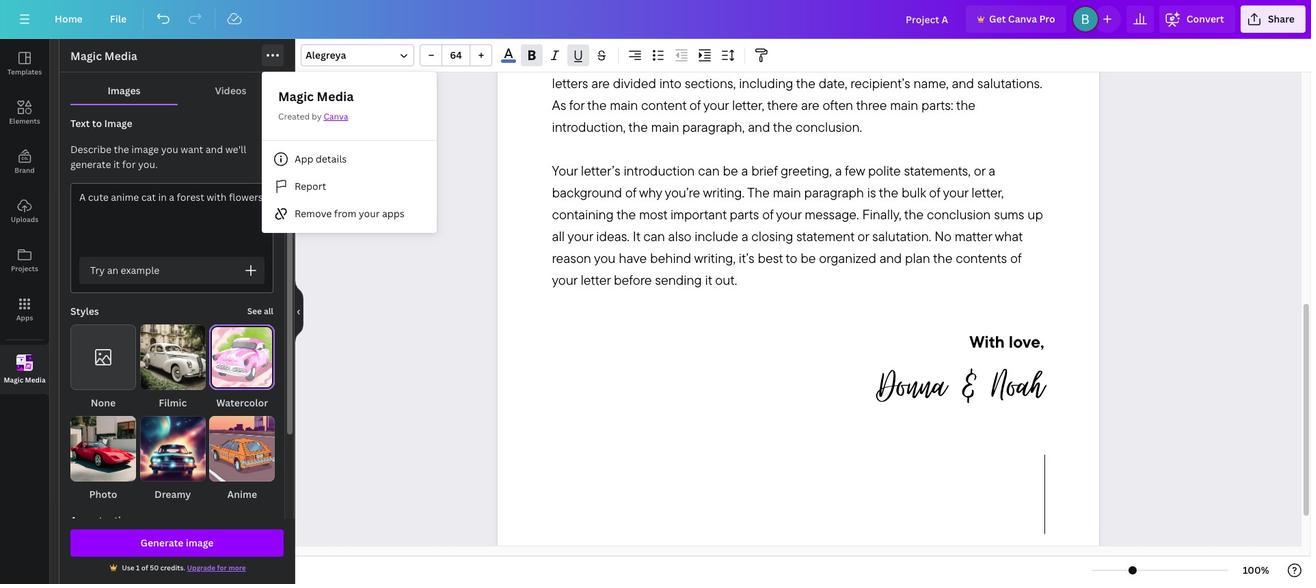 Task type: describe. For each thing, give the bounding box(es) containing it.
the inside describe the image you want and we'll generate it for you.
[[114, 143, 129, 156]]

main menu bar
[[0, 0, 1312, 39]]

your down reason
[[552, 272, 578, 289]]

photo group
[[70, 417, 136, 503]]

and down there
[[748, 119, 771, 136]]

magic inside magic media created by canva
[[278, 88, 314, 105]]

0 vertical spatial magic
[[70, 49, 102, 64]]

alegreya
[[306, 49, 346, 62]]

Describe the image you want and we'll generate it for you. text field
[[71, 184, 273, 257]]

brand
[[15, 166, 35, 175]]

and inside describe the image you want and we'll generate it for you.
[[206, 143, 223, 156]]

by
[[312, 111, 322, 122]]

1
[[136, 564, 140, 573]]

1 vertical spatial can
[[699, 162, 720, 179]]

you're inside your letter's introduction can be a brief greeting, a few polite statements, or a background of why you're writing. the main paragraph is the bulk of your letter, containing the most important parts of your message. finally, the conclusion sums up all your ideas. it can also include a closing statement or salutation. no matter what reason you have behind writing, it's best to be organized and plan the contents of your letter before sending it out.
[[665, 184, 701, 201]]

introduction
[[624, 162, 695, 179]]

conclusion.
[[796, 119, 863, 136]]

the up introduction,
[[588, 97, 607, 114]]

you.
[[138, 158, 158, 171]]

you
[[552, 53, 574, 70]]

salutation.
[[873, 228, 932, 245]]

alegreya button
[[301, 44, 415, 66]]

parts
[[730, 206, 760, 223]]

greeting,
[[781, 162, 832, 179]]

from inside if you're thinking of writing a letter yourself, make your intentions clear from the start. you can be fun and creative or straightforward, depending on your needs. most letters are divided into sections, including the date, recipient's name, and salutations. as for the main content of your letter, there are often three main parts: the introduction, the main paragraph, and the conclusion.
[[955, 31, 982, 48]]

magic inside button
[[4, 375, 23, 385]]

magic media inside magic media button
[[4, 375, 46, 385]]

your inside button
[[359, 207, 380, 220]]

apps
[[16, 313, 33, 323]]

if
[[552, 31, 559, 48]]

introduction,
[[552, 119, 626, 136]]

the down get
[[985, 31, 1004, 48]]

try an example button
[[79, 257, 265, 285]]

details
[[316, 153, 347, 166]]

generate
[[141, 537, 184, 550]]

the down bulk
[[905, 206, 924, 223]]

convert button
[[1160, 5, 1236, 33]]

containing
[[552, 206, 614, 223]]

letter, inside your letter's introduction can be a brief greeting, a few polite statements, or a background of why you're writing. the main paragraph is the bulk of your letter, containing the most important parts of your message. finally, the conclusion sums up all your ideas. it can also include a closing statement or salutation. no matter what reason you have behind writing, it's best to be organized and plan the contents of your letter before sending it out.
[[972, 184, 1004, 201]]

filmic group
[[140, 325, 206, 411]]

1 horizontal spatial media
[[105, 49, 137, 64]]

writing.
[[704, 184, 745, 201]]

get
[[990, 12, 1007, 25]]

of left why
[[626, 184, 637, 201]]

writing,
[[695, 250, 736, 267]]

see all button
[[247, 305, 274, 319]]

elements button
[[0, 88, 49, 137]]

try
[[90, 264, 105, 277]]

contents
[[956, 250, 1008, 267]]

out.
[[716, 272, 738, 289]]

for inside if you're thinking of writing a letter yourself, make your intentions clear from the start. you can be fun and creative or straightforward, depending on your needs. most letters are divided into sections, including the date, recipient's name, and salutations. as for the main content of your letter, there are often three main parts: the introduction, the main paragraph, and the conclusion.
[[569, 97, 585, 114]]

straightforward,
[[733, 53, 822, 70]]

all inside button
[[264, 306, 274, 317]]

hide image
[[295, 279, 304, 345]]

an
[[107, 264, 118, 277]]

canva link
[[324, 111, 348, 122]]

watercolor
[[217, 397, 268, 410]]

apps button
[[0, 285, 49, 334]]

remove from your apps button
[[262, 200, 437, 228]]

styles
[[70, 305, 99, 318]]

home
[[55, 12, 83, 25]]

0 vertical spatial are
[[592, 75, 610, 92]]

uploads
[[11, 215, 38, 224]]

why
[[640, 184, 662, 201]]

videos
[[215, 84, 247, 97]]

filmic
[[159, 397, 187, 410]]

Design title text field
[[895, 5, 961, 33]]

be inside if you're thinking of writing a letter yourself, make your intentions clear from the start. you can be fun and creative or straightforward, depending on your needs. most letters are divided into sections, including the date, recipient's name, and salutations. as for the main content of your letter, there are often three main parts: the introduction, the main paragraph, and the conclusion.
[[602, 53, 617, 70]]

dreamy
[[155, 488, 191, 501]]

generate image
[[141, 537, 214, 550]]

2 vertical spatial can
[[644, 228, 665, 245]]

ideas.
[[597, 228, 630, 245]]

share button
[[1241, 5, 1306, 33]]

anime
[[227, 488, 257, 501]]

your
[[552, 162, 578, 179]]

of down the 'sections,'
[[690, 97, 701, 114]]

upgrade
[[187, 564, 216, 573]]

generate image button
[[70, 530, 284, 557]]

of right bulk
[[930, 184, 941, 201]]

from inside button
[[334, 207, 357, 220]]

conclusion
[[927, 206, 991, 223]]

generate
[[70, 158, 111, 171]]

divided
[[613, 75, 657, 92]]

of down the what
[[1011, 250, 1022, 267]]

canva inside magic media created by canva
[[324, 111, 348, 122]]

it
[[633, 228, 641, 245]]

example
[[121, 264, 160, 277]]

into
[[660, 75, 682, 92]]

paragraph
[[805, 184, 865, 201]]

media inside magic media created by canva
[[317, 88, 354, 105]]

of up closing
[[763, 206, 774, 223]]

letter, inside if you're thinking of writing a letter yourself, make your intentions clear from the start. you can be fun and creative or straightforward, depending on your needs. most letters are divided into sections, including the date, recipient's name, and salutations. as for the main content of your letter, there are often three main parts: the introduction, the main paragraph, and the conclusion.
[[733, 97, 765, 114]]

a left brief
[[742, 162, 749, 179]]

it's
[[739, 250, 755, 267]]

is
[[868, 184, 877, 201]]

try an example
[[90, 264, 160, 277]]

sending
[[655, 272, 702, 289]]

file button
[[99, 5, 138, 33]]

1 horizontal spatial or
[[858, 228, 870, 245]]

more
[[229, 564, 246, 573]]

see
[[247, 306, 262, 317]]

letter inside if you're thinking of writing a letter yourself, make your intentions clear from the start. you can be fun and creative or straightforward, depending on your needs. most letters are divided into sections, including the date, recipient's name, and salutations. as for the main content of your letter, there are often three main parts: the introduction, the main paragraph, and the conclusion.
[[717, 31, 747, 48]]

date,
[[819, 75, 848, 92]]

you inside describe the image you want and we'll generate it for you.
[[161, 143, 178, 156]]

letter's
[[581, 162, 621, 179]]

for inside describe the image you want and we'll generate it for you.
[[122, 158, 136, 171]]

magic media button
[[0, 345, 49, 395]]

of right 1
[[141, 564, 148, 573]]

a up sums on the right top of page
[[989, 162, 996, 179]]

statement
[[797, 228, 855, 245]]

projects button
[[0, 236, 49, 285]]

up
[[1028, 206, 1044, 223]]

images button
[[70, 78, 178, 104]]

letters
[[552, 75, 589, 92]]

love,
[[1009, 332, 1045, 352]]

1 horizontal spatial magic media
[[70, 49, 137, 64]]

three
[[857, 97, 888, 114]]

0 horizontal spatial to
[[92, 117, 102, 130]]

100%
[[1244, 564, 1270, 577]]

app
[[295, 153, 314, 166]]

your down containing
[[568, 228, 593, 245]]

describe
[[70, 143, 112, 156]]

include
[[695, 228, 739, 245]]

have
[[619, 250, 647, 267]]

dreamy group
[[140, 417, 206, 503]]

it inside describe the image you want and we'll generate it for you.
[[113, 158, 120, 171]]

needs.
[[939, 53, 978, 70]]

it inside your letter's introduction can be a brief greeting, a few polite statements, or a background of why you're writing. the main paragraph is the bulk of your letter, containing the most important parts of your message. finally, the conclusion sums up all your ideas. it can also include a closing statement or salutation. no matter what reason you have behind writing, it's best to be organized and plan the contents of your letter before sending it out.
[[706, 272, 712, 289]]

1 horizontal spatial for
[[217, 564, 227, 573]]

statements,
[[905, 162, 971, 179]]

app details
[[295, 153, 347, 166]]

clear
[[924, 31, 952, 48]]



Task type: locate. For each thing, give the bounding box(es) containing it.
including
[[740, 75, 794, 92]]

text to image
[[70, 117, 132, 130]]

magic media down apps
[[4, 375, 46, 385]]

the down the 'content'
[[629, 119, 648, 136]]

a down parts
[[742, 228, 749, 245]]

be left "fun"
[[602, 53, 617, 70]]

magic media created by canva
[[278, 88, 354, 122]]

0 horizontal spatial image
[[132, 143, 159, 156]]

0 horizontal spatial magic
[[4, 375, 23, 385]]

be up writing.
[[723, 162, 739, 179]]

often
[[823, 97, 854, 114]]

your up conclusion
[[944, 184, 969, 201]]

main right the
[[773, 184, 802, 201]]

0 horizontal spatial from
[[334, 207, 357, 220]]

1 vertical spatial canva
[[324, 111, 348, 122]]

1 vertical spatial it
[[706, 272, 712, 289]]

&
[[960, 359, 980, 415]]

1 vertical spatial magic
[[278, 88, 314, 105]]

reason
[[552, 250, 592, 267]]

2 vertical spatial for
[[217, 564, 227, 573]]

– – number field
[[447, 49, 466, 62]]

intentions
[[863, 31, 921, 48]]

0 horizontal spatial can
[[577, 53, 599, 70]]

media up canva link
[[317, 88, 354, 105]]

are right letters
[[592, 75, 610, 92]]

you down ideas.
[[594, 250, 616, 267]]

#3b75c2 image
[[502, 60, 516, 63]]

2 horizontal spatial can
[[699, 162, 720, 179]]

you're inside if you're thinking of writing a letter yourself, make your intentions clear from the start. you can be fun and creative or straightforward, depending on your needs. most letters are divided into sections, including the date, recipient's name, and salutations. as for the main content of your letter, there are often three main parts: the introduction, the main paragraph, and the conclusion.
[[562, 31, 598, 48]]

main down divided on the top of page
[[610, 97, 638, 114]]

brief
[[752, 162, 778, 179]]

your
[[835, 31, 860, 48], [911, 53, 936, 70], [704, 97, 729, 114], [944, 184, 969, 201], [777, 206, 802, 223], [359, 207, 380, 220], [568, 228, 593, 245], [552, 272, 578, 289]]

0 vertical spatial from
[[955, 31, 982, 48]]

media down apps
[[25, 375, 46, 385]]

side panel tab list
[[0, 39, 49, 395]]

2 vertical spatial or
[[858, 228, 870, 245]]

what
[[996, 228, 1023, 245]]

1 horizontal spatial be
[[723, 162, 739, 179]]

1 horizontal spatial can
[[644, 228, 665, 245]]

your right the on at the top right of page
[[911, 53, 936, 70]]

2 vertical spatial be
[[801, 250, 816, 267]]

1 vertical spatial or
[[975, 162, 986, 179]]

main down "recipient's"
[[891, 97, 919, 114]]

0 horizontal spatial canva
[[324, 111, 348, 122]]

the down there
[[774, 119, 793, 136]]

0 vertical spatial media
[[105, 49, 137, 64]]

credits.
[[160, 564, 185, 573]]

media
[[105, 49, 137, 64], [317, 88, 354, 105], [25, 375, 46, 385]]

1 horizontal spatial from
[[955, 31, 982, 48]]

be down statement
[[801, 250, 816, 267]]

sums
[[995, 206, 1025, 223]]

with love, donna & noa h
[[877, 332, 1045, 415]]

the up "it"
[[617, 206, 636, 223]]

1 horizontal spatial you're
[[665, 184, 701, 201]]

your up depending
[[835, 31, 860, 48]]

name,
[[914, 75, 949, 92]]

most
[[640, 206, 668, 223]]

letter down reason
[[581, 272, 611, 289]]

letter
[[717, 31, 747, 48], [581, 272, 611, 289]]

1 horizontal spatial to
[[786, 250, 798, 267]]

0 vertical spatial letter
[[717, 31, 747, 48]]

upgrade for more link
[[187, 564, 246, 573]]

or up the organized
[[858, 228, 870, 245]]

you left want
[[161, 143, 178, 156]]

and left we'll at the left of page
[[206, 143, 223, 156]]

1 horizontal spatial letter,
[[972, 184, 1004, 201]]

with
[[970, 332, 1005, 352]]

file
[[110, 12, 127, 25]]

a right the writing
[[707, 31, 713, 48]]

to inside your letter's introduction can be a brief greeting, a few polite statements, or a background of why you're writing. the main paragraph is the bulk of your letter, containing the most important parts of your message. finally, the conclusion sums up all your ideas. it can also include a closing statement or salutation. no matter what reason you have behind writing, it's best to be organized and plan the contents of your letter before sending it out.
[[786, 250, 798, 267]]

use 1 of 50 credits. upgrade for more
[[122, 564, 246, 573]]

0 vertical spatial to
[[92, 117, 102, 130]]

1 vertical spatial for
[[122, 158, 136, 171]]

main
[[610, 97, 638, 114], [891, 97, 919, 114], [651, 119, 680, 136], [773, 184, 802, 201]]

on
[[893, 53, 908, 70]]

0 horizontal spatial letter
[[581, 272, 611, 289]]

see all
[[247, 306, 274, 317]]

the right parts:
[[957, 97, 976, 114]]

0 vertical spatial letter,
[[733, 97, 765, 114]]

organized
[[820, 250, 877, 267]]

it right the generate
[[113, 158, 120, 171]]

0 vertical spatial magic media
[[70, 49, 137, 64]]

templates
[[7, 67, 42, 77]]

2 horizontal spatial magic
[[278, 88, 314, 105]]

0 vertical spatial can
[[577, 53, 599, 70]]

0 vertical spatial all
[[552, 228, 565, 245]]

and right "fun"
[[643, 53, 665, 70]]

50
[[150, 564, 159, 573]]

0 horizontal spatial for
[[122, 158, 136, 171]]

if you're thinking of writing a letter yourself, make your intentions clear from the start. you can be fun and creative or straightforward, depending on your needs. most letters are divided into sections, including the date, recipient's name, and salutations. as for the main content of your letter, there are often three main parts: the introduction, the main paragraph, and the conclusion.
[[552, 31, 1046, 136]]

of
[[650, 31, 661, 48], [690, 97, 701, 114], [626, 184, 637, 201], [930, 184, 941, 201], [763, 206, 774, 223], [1011, 250, 1022, 267], [141, 564, 148, 573]]

background
[[552, 184, 622, 201]]

image up upgrade
[[186, 537, 214, 550]]

sections,
[[685, 75, 736, 92]]

canva right by
[[324, 111, 348, 122]]

a left "few" at right top
[[836, 162, 842, 179]]

0 horizontal spatial media
[[25, 375, 46, 385]]

1 vertical spatial letter
[[581, 272, 611, 289]]

your up paragraph,
[[704, 97, 729, 114]]

templates button
[[0, 39, 49, 88]]

pro
[[1040, 12, 1056, 25]]

apps
[[382, 207, 405, 220]]

text
[[70, 117, 90, 130]]

magic down home link
[[70, 49, 102, 64]]

0 horizontal spatial magic media
[[4, 375, 46, 385]]

all up reason
[[552, 228, 565, 245]]

you're up important
[[665, 184, 701, 201]]

image
[[132, 143, 159, 156], [186, 537, 214, 550]]

0 vertical spatial canva
[[1009, 12, 1038, 25]]

of left the writing
[[650, 31, 661, 48]]

to right best
[[786, 250, 798, 267]]

1 vertical spatial image
[[186, 537, 214, 550]]

0 horizontal spatial or
[[718, 53, 729, 70]]

1 vertical spatial are
[[802, 97, 820, 114]]

media inside button
[[25, 375, 46, 385]]

you inside your letter's introduction can be a brief greeting, a few polite statements, or a background of why you're writing. the main paragraph is the bulk of your letter, containing the most important parts of your message. finally, the conclusion sums up all your ideas. it can also include a closing statement or salutation. no matter what reason you have behind writing, it's best to be organized and plan the contents of your letter before sending it out.
[[594, 250, 616, 267]]

a
[[707, 31, 713, 48], [742, 162, 749, 179], [836, 162, 842, 179], [989, 162, 996, 179], [742, 228, 749, 245]]

0 vertical spatial for
[[569, 97, 585, 114]]

watercolor group
[[210, 325, 275, 411]]

letter inside your letter's introduction can be a brief greeting, a few polite statements, or a background of why you're writing. the main paragraph is the bulk of your letter, containing the most important parts of your message. finally, the conclusion sums up all your ideas. it can also include a closing statement or salutation. no matter what reason you have behind writing, it's best to be organized and plan the contents of your letter before sending it out.
[[581, 272, 611, 289]]

you
[[161, 143, 178, 156], [594, 250, 616, 267]]

your up closing
[[777, 206, 802, 223]]

or inside if you're thinking of writing a letter yourself, make your intentions clear from the start. you can be fun and creative or straightforward, depending on your needs. most letters are divided into sections, including the date, recipient's name, and salutations. as for the main content of your letter, there are often three main parts: the introduction, the main paragraph, and the conclusion.
[[718, 53, 729, 70]]

noa
[[993, 359, 1031, 415]]

1 vertical spatial you're
[[665, 184, 701, 201]]

0 vertical spatial image
[[132, 143, 159, 156]]

1 horizontal spatial you
[[594, 250, 616, 267]]

1 horizontal spatial are
[[802, 97, 820, 114]]

a inside if you're thinking of writing a letter yourself, make your intentions clear from the start. you can be fun and creative or straightforward, depending on your needs. most letters are divided into sections, including the date, recipient's name, and salutations. as for the main content of your letter, there are often three main parts: the introduction, the main paragraph, and the conclusion.
[[707, 31, 713, 48]]

finally,
[[863, 206, 902, 223]]

1 vertical spatial from
[[334, 207, 357, 220]]

image inside generate image button
[[186, 537, 214, 550]]

2 horizontal spatial for
[[569, 97, 585, 114]]

group
[[420, 44, 492, 66]]

letter, down including
[[733, 97, 765, 114]]

1 vertical spatial you
[[594, 250, 616, 267]]

letter, up sums on the right top of page
[[972, 184, 1004, 201]]

1 vertical spatial be
[[723, 162, 739, 179]]

magic media
[[70, 49, 137, 64], [4, 375, 46, 385]]

or right statements,
[[975, 162, 986, 179]]

none group
[[70, 325, 136, 411]]

remove
[[295, 207, 332, 220]]

magic down apps
[[4, 375, 23, 385]]

1 vertical spatial all
[[264, 306, 274, 317]]

report
[[295, 180, 327, 193]]

1 horizontal spatial all
[[552, 228, 565, 245]]

0 vertical spatial or
[[718, 53, 729, 70]]

app details button
[[262, 146, 437, 173]]

describe the image you want and we'll generate it for you.
[[70, 143, 246, 171]]

can up writing.
[[699, 162, 720, 179]]

fun
[[620, 53, 639, 70]]

image inside describe the image you want and we'll generate it for you.
[[132, 143, 159, 156]]

home link
[[44, 5, 94, 33]]

0 vertical spatial it
[[113, 158, 120, 171]]

0 horizontal spatial letter,
[[733, 97, 765, 114]]

can
[[577, 53, 599, 70], [699, 162, 720, 179], [644, 228, 665, 245]]

0 horizontal spatial it
[[113, 158, 120, 171]]

you're right the if
[[562, 31, 598, 48]]

0 vertical spatial you
[[161, 143, 178, 156]]

none
[[91, 397, 116, 410]]

0 horizontal spatial you're
[[562, 31, 598, 48]]

0 vertical spatial you're
[[562, 31, 598, 48]]

1 horizontal spatial letter
[[717, 31, 747, 48]]

to right text
[[92, 117, 102, 130]]

1 vertical spatial magic media
[[4, 375, 46, 385]]

can right "it"
[[644, 228, 665, 245]]

the right is
[[880, 184, 899, 201]]

1 horizontal spatial canva
[[1009, 12, 1038, 25]]

remove from your apps
[[295, 207, 405, 220]]

want
[[181, 143, 203, 156]]

best
[[758, 250, 783, 267]]

magic media list
[[262, 72, 437, 233]]

letter left yourself,
[[717, 31, 747, 48]]

magic media down the file dropdown button
[[70, 49, 137, 64]]

letter,
[[733, 97, 765, 114], [972, 184, 1004, 201]]

few
[[845, 162, 865, 179]]

all
[[552, 228, 565, 245], [264, 306, 274, 317]]

also
[[669, 228, 692, 245]]

image up you.
[[132, 143, 159, 156]]

for right the as
[[569, 97, 585, 114]]

0 horizontal spatial be
[[602, 53, 617, 70]]

matter
[[955, 228, 993, 245]]

main inside your letter's introduction can be a brief greeting, a few polite statements, or a background of why you're writing. the main paragraph is the bulk of your letter, containing the most important parts of your message. finally, the conclusion sums up all your ideas. it can also include a closing statement or salutation. no matter what reason you have behind writing, it's best to be organized and plan the contents of your letter before sending it out.
[[773, 184, 802, 201]]

1 horizontal spatial magic
[[70, 49, 102, 64]]

media up images
[[105, 49, 137, 64]]

and
[[643, 53, 665, 70], [953, 75, 975, 92], [748, 119, 771, 136], [206, 143, 223, 156], [880, 250, 902, 267]]

1 horizontal spatial image
[[186, 537, 214, 550]]

photo
[[89, 488, 117, 501]]

anime group
[[210, 417, 275, 503]]

and inside your letter's introduction can be a brief greeting, a few polite statements, or a background of why you're writing. the main paragraph is the bulk of your letter, containing the most important parts of your message. finally, the conclusion sums up all your ideas. it can also include a closing statement or salutation. no matter what reason you have behind writing, it's best to be organized and plan the contents of your letter before sending it out.
[[880, 250, 902, 267]]

magic up created
[[278, 88, 314, 105]]

the down image
[[114, 143, 129, 156]]

depending
[[826, 53, 890, 70]]

from down report button
[[334, 207, 357, 220]]

0 vertical spatial be
[[602, 53, 617, 70]]

2 vertical spatial media
[[25, 375, 46, 385]]

canva inside button
[[1009, 12, 1038, 25]]

can inside if you're thinking of writing a letter yourself, make your intentions clear from the start. you can be fun and creative or straightforward, depending on your needs. most letters are divided into sections, including the date, recipient's name, and salutations. as for the main content of your letter, there are often three main parts: the introduction, the main paragraph, and the conclusion.
[[577, 53, 599, 70]]

get canva pro button
[[967, 5, 1067, 33]]

for left more
[[217, 564, 227, 573]]

1 horizontal spatial it
[[706, 272, 712, 289]]

all right see
[[264, 306, 274, 317]]

and down needs. at the right top of page
[[953, 75, 975, 92]]

can right you
[[577, 53, 599, 70]]

0 horizontal spatial are
[[592, 75, 610, 92]]

2 vertical spatial magic
[[4, 375, 23, 385]]

parts:
[[922, 97, 954, 114]]

2 horizontal spatial or
[[975, 162, 986, 179]]

canva up start.
[[1009, 12, 1038, 25]]

the left date, on the right of page
[[797, 75, 816, 92]]

the down no
[[934, 250, 953, 267]]

h
[[1031, 359, 1045, 415]]

as
[[552, 97, 567, 114]]

2 horizontal spatial media
[[317, 88, 354, 105]]

0 horizontal spatial all
[[264, 306, 274, 317]]

recipient's
[[851, 75, 911, 92]]

all inside your letter's introduction can be a brief greeting, a few polite statements, or a background of why you're writing. the main paragraph is the bulk of your letter, containing the most important parts of your message. finally, the conclusion sums up all your ideas. it can also include a closing statement or salutation. no matter what reason you have behind writing, it's best to be organized and plan the contents of your letter before sending it out.
[[552, 228, 565, 245]]

bulk
[[902, 184, 926, 201]]

your left apps
[[359, 207, 380, 220]]

or up the 'sections,'
[[718, 53, 729, 70]]

main down the 'content'
[[651, 119, 680, 136]]

plan
[[906, 250, 931, 267]]

1 vertical spatial letter,
[[972, 184, 1004, 201]]

and down salutation.
[[880, 250, 902, 267]]

1 vertical spatial media
[[317, 88, 354, 105]]

it left out.
[[706, 272, 712, 289]]

are left 'often'
[[802, 97, 820, 114]]

for left you.
[[122, 158, 136, 171]]

0 horizontal spatial you
[[161, 143, 178, 156]]

1 vertical spatial to
[[786, 250, 798, 267]]

from up needs. at the right top of page
[[955, 31, 982, 48]]

2 horizontal spatial be
[[801, 250, 816, 267]]



Task type: vqa. For each thing, say whether or not it's contained in the screenshot.
Home Link
yes



